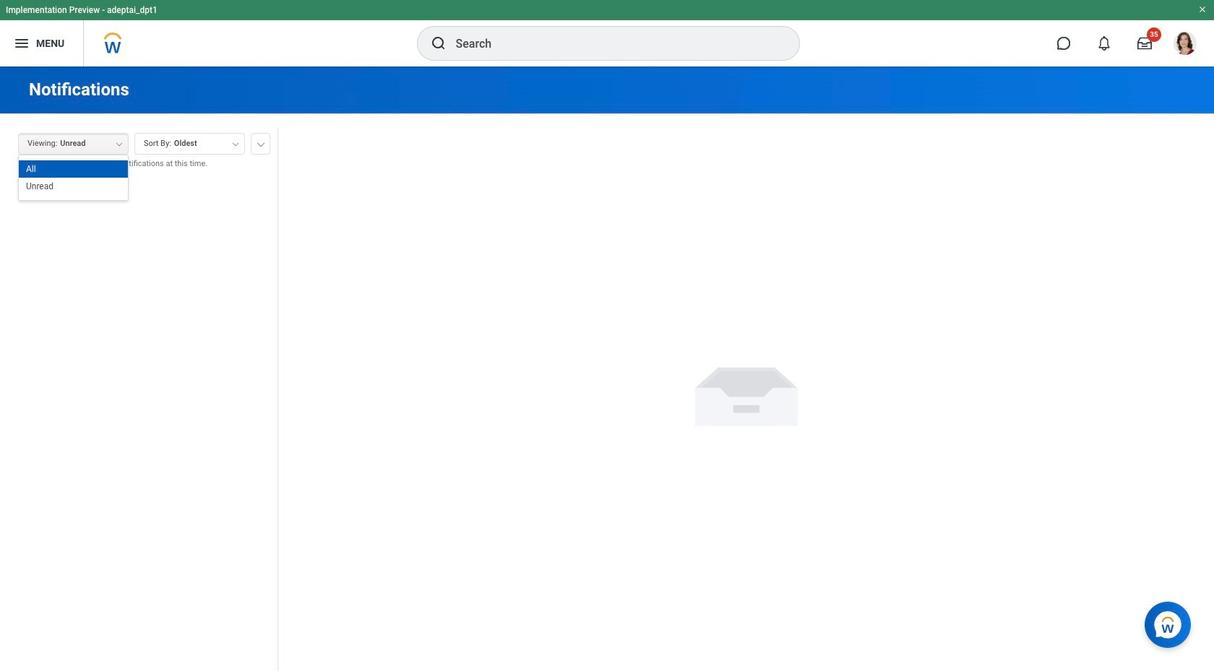 Task type: locate. For each thing, give the bounding box(es) containing it.
main content
[[0, 67, 1215, 672]]

viewing list box
[[19, 160, 128, 195]]

banner
[[0, 0, 1215, 67]]

tab panel
[[0, 127, 278, 672]]

search image
[[430, 35, 447, 52]]

profile logan mcneil image
[[1174, 32, 1197, 58]]

inbox items list box
[[0, 181, 278, 672]]

close environment banner image
[[1199, 5, 1207, 14]]



Task type: describe. For each thing, give the bounding box(es) containing it.
justify image
[[13, 35, 30, 52]]

reading pane region
[[278, 114, 1215, 672]]

notifications large image
[[1097, 36, 1112, 51]]

Search Workday  search field
[[456, 27, 770, 59]]

inbox large image
[[1138, 36, 1152, 51]]

more image
[[257, 140, 265, 147]]



Task type: vqa. For each thing, say whether or not it's contained in the screenshot.
left to
no



